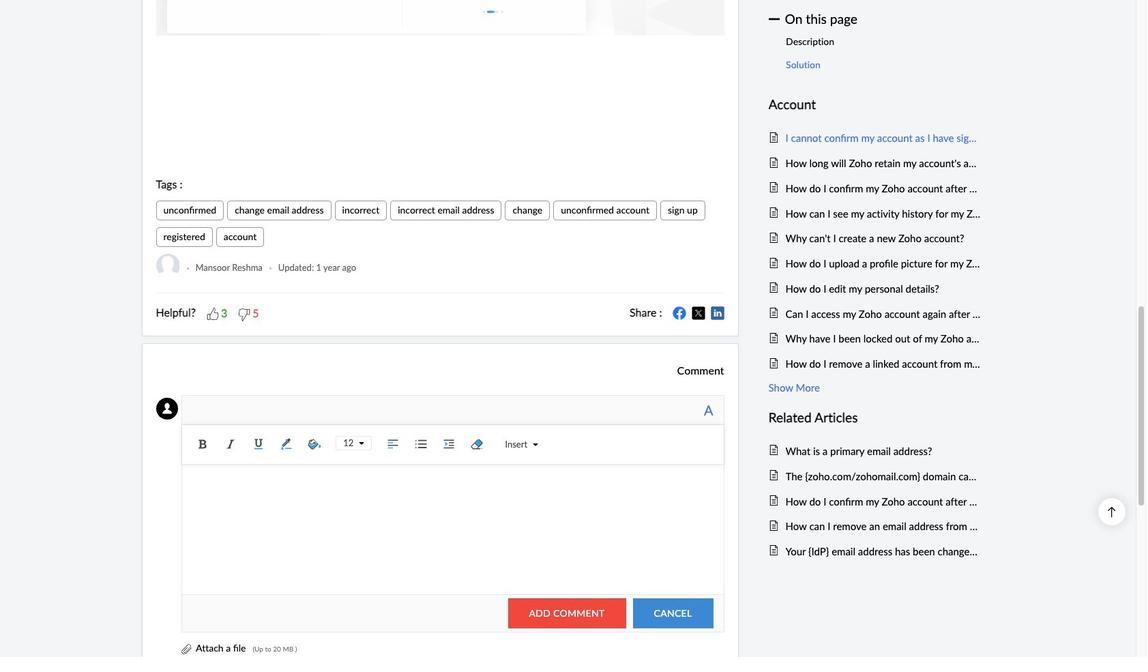 Task type: describe. For each thing, give the bounding box(es) containing it.
linkedin image
[[711, 306, 724, 320]]

a gif showing how to edit the email address that is registered incorrectly. image
[[156, 0, 724, 36]]

2 heading from the top
[[769, 407, 981, 428]]

twitter image
[[692, 306, 705, 320]]

background color image
[[305, 434, 325, 454]]

bold (ctrl+b) image
[[193, 434, 213, 454]]

align image
[[383, 434, 404, 454]]



Task type: locate. For each thing, give the bounding box(es) containing it.
1 vertical spatial heading
[[769, 407, 981, 428]]

clear formatting image
[[467, 434, 487, 454]]

heading
[[769, 94, 981, 115], [769, 407, 981, 428]]

font color image
[[277, 434, 297, 454]]

italic (ctrl+i) image
[[221, 434, 241, 454]]

insert options image
[[527, 442, 538, 447]]

0 vertical spatial heading
[[769, 94, 981, 115]]

indent image
[[439, 434, 459, 454]]

1 heading from the top
[[769, 94, 981, 115]]

lists image
[[411, 434, 431, 454]]

font size image
[[354, 441, 365, 446]]

underline (ctrl+u) image
[[249, 434, 269, 454]]

facebook image
[[672, 306, 686, 320]]



